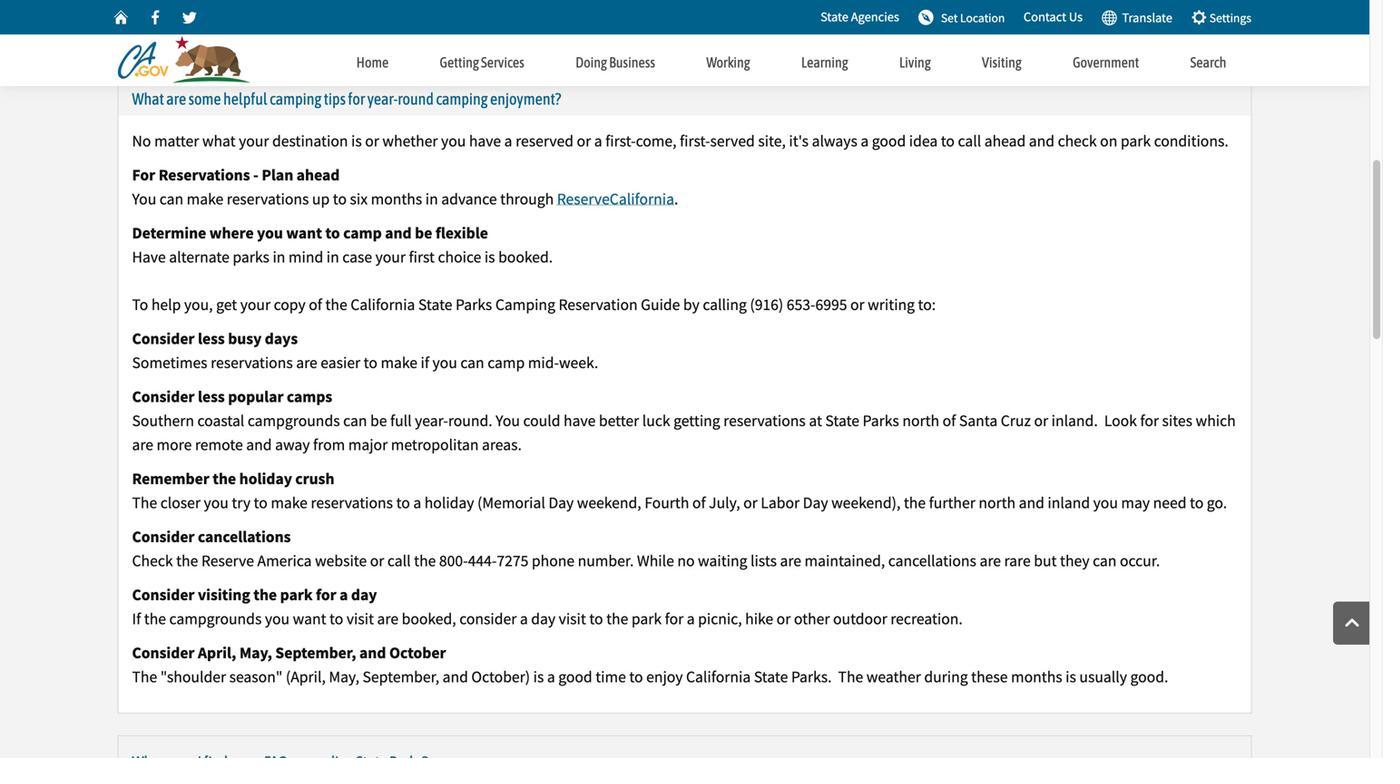 Task type: describe. For each thing, give the bounding box(es) containing it.
campgrounds inside the consider less popular camps southern coastal campgrounds can be full year-round. you could have better luck getting reservations at state parks north of santa cruz or inland.  look for sites which are more remote and away from major metropolitan areas.
[[248, 411, 340, 431]]

for
[[132, 165, 155, 185]]

state agencies link
[[820, 7, 899, 27]]

santa
[[959, 411, 998, 431]]

in inside for reservations - plan ahead you can make reservations up to six months in advance through reservecalifornia .
[[425, 189, 438, 209]]

can inside for reservations - plan ahead you can make reservations up to six months in advance through reservecalifornia .
[[160, 189, 183, 209]]

reservecalifornia link
[[557, 189, 674, 209]]

a left reserved
[[504, 131, 512, 151]]

and left check
[[1029, 131, 1055, 151]]

to left go.
[[1190, 493, 1204, 513]]

conditions.
[[1154, 131, 1228, 151]]

while
[[637, 551, 674, 571]]

state down first
[[418, 295, 452, 315]]

maintained,
[[805, 551, 885, 571]]

living link
[[874, 36, 956, 82]]

cruz
[[1001, 411, 1031, 431]]

make for days
[[381, 353, 417, 373]]

have
[[132, 247, 166, 267]]

up
[[312, 189, 330, 209]]

set location button
[[912, 2, 1011, 33]]

enjoy
[[646, 667, 683, 687]]

for left 'picnic,'
[[665, 609, 684, 629]]

government
[[1073, 54, 1139, 71]]

0 horizontal spatial camp
[[343, 223, 382, 243]]

served
[[710, 131, 755, 151]]

consider for consider april, may, september, and october the "shoulder season" (april, may, september, and october) is a good time to enjoy california state parks.  the weather during these months is usually good.
[[132, 643, 195, 663]]

on
[[1100, 131, 1117, 151]]

and inside remember the holiday crush the closer you try to make reservations to a holiday (memorial day weekend, fourth of july, or labor day weekend), the further north and inland you may need to go.
[[1019, 493, 1044, 513]]

what are some helpful camping tips for year-round camping enjoyment? link
[[118, 73, 1251, 125]]

0 vertical spatial park
[[1121, 131, 1151, 151]]

are left rare
[[980, 551, 1001, 571]]

getting
[[673, 411, 720, 431]]

globe image
[[1101, 9, 1117, 25]]

remember
[[132, 469, 209, 489]]

for inside the consider less popular camps southern coastal campgrounds can be full year-round. you could have better luck getting reservations at state parks north of santa cruz or inland.  look for sites which are more remote and away from major metropolitan areas.
[[1140, 411, 1159, 431]]

for down website
[[316, 585, 336, 605]]

determine where you want to camp and be flexible
[[132, 223, 488, 243]]

you inside the consider less popular camps southern coastal campgrounds can be full year-round. you could have better luck getting reservations at state parks north of santa cruz or inland.  look for sites which are more remote and away from major metropolitan areas.
[[496, 411, 520, 431]]

can inside consider less busy days sometimes reservations are easier to make if you can camp mid-week.
[[460, 353, 484, 373]]

to down metropolitan
[[396, 493, 410, 513]]

1 vertical spatial your
[[375, 247, 406, 267]]

tab panel containing no matter what your destination is or whether you have a reserved or a first-come, first-served site, it's always a good idea to call ahead and check on park conditions.
[[118, 116, 1251, 713]]

1 vertical spatial cancellations
[[888, 551, 976, 571]]

make inside for reservations - plan ahead you can make reservations up to six months in advance through reservecalifornia .
[[187, 189, 223, 209]]

matter
[[154, 131, 199, 151]]

look
[[1104, 411, 1137, 431]]

the left 800- on the bottom of the page
[[414, 551, 436, 571]]

destination
[[272, 131, 348, 151]]

1 horizontal spatial in
[[326, 247, 339, 267]]

rare
[[1004, 551, 1031, 571]]

sites
[[1162, 411, 1192, 431]]

translate
[[1117, 9, 1172, 26]]

other
[[794, 609, 830, 629]]

call inside consider cancellations check the reserve america website or call the 800-444-7275 phone number. while no waiting lists are maintained, cancellations are rare but they can occur.
[[387, 551, 411, 571]]

year- inside the consider less popular camps southern coastal campgrounds can be full year-round. you could have better luck getting reservations at state parks north of santa cruz or inland.  look for sites which are more remote and away from major metropolitan areas.
[[415, 411, 448, 431]]

the up try
[[213, 469, 236, 489]]

at
[[809, 411, 822, 431]]

a inside remember the holiday crush the closer you try to make reservations to a holiday (memorial day weekend, fourth of july, or labor day weekend), the further north and inland you may need to go.
[[413, 493, 421, 513]]

reserve
[[201, 551, 254, 571]]

the left further
[[904, 493, 926, 513]]

gear image
[[1191, 9, 1207, 25]]

to right try
[[254, 493, 268, 513]]

consider less busy days sometimes reservations are easier to make if you can camp mid-week.
[[132, 329, 598, 373]]

to six
[[333, 189, 368, 209]]

to inside the consider april, may, september, and october the "shoulder season" (april, may, september, and october) is a good time to enjoy california state parks.  the weather during these months is usually good.
[[629, 667, 643, 687]]

a right always
[[861, 131, 869, 151]]

to inside consider less busy days sometimes reservations are easier to make if you can camp mid-week.
[[364, 353, 377, 373]]

to
[[132, 295, 148, 315]]

reservations inside consider less busy days sometimes reservations are easier to make if you can camp mid-week.
[[211, 353, 293, 373]]

state inside the consider april, may, september, and october the "shoulder season" (april, may, september, and october) is a good time to enjoy california state parks.  the weather during these months is usually good.
[[754, 667, 788, 687]]

services
[[481, 54, 524, 71]]

search
[[1190, 54, 1226, 71]]

for reservations - plan ahead you can make reservations up to six months in advance through reservecalifornia .
[[132, 165, 678, 209]]

or right 6995
[[850, 295, 865, 315]]

you right the whether
[[441, 131, 466, 151]]

are inside the consider less popular camps southern coastal campgrounds can be full year-round. you could have better luck getting reservations at state parks north of santa cruz or inland.  look for sites which are more remote and away from major metropolitan areas.
[[132, 435, 153, 455]]

further
[[929, 493, 975, 513]]

luck
[[642, 411, 670, 431]]

getting
[[440, 54, 479, 71]]

government link
[[1047, 36, 1165, 82]]

mind
[[289, 247, 323, 267]]

weather
[[866, 667, 921, 687]]

busy
[[228, 329, 262, 349]]

800-
[[439, 551, 468, 571]]

consider for consider less popular camps southern coastal campgrounds can be full year-round. you could have better luck getting reservations at state parks north of santa cruz or inland.  look for sites which are more remote and away from major metropolitan areas.
[[132, 387, 195, 407]]

it's
[[789, 131, 809, 151]]

you up the parks
[[257, 223, 283, 243]]

mid-
[[528, 353, 559, 373]]

0 horizontal spatial california
[[350, 295, 415, 315]]

getting        services link
[[414, 36, 550, 82]]

of inside remember the holiday crush the closer you try to make reservations to a holiday (memorial day weekend, fourth of july, or labor day weekend), the further north and inland you may need to go.
[[692, 493, 706, 513]]

learning
[[801, 54, 848, 71]]

which
[[1196, 411, 1236, 431]]

0 horizontal spatial may,
[[239, 643, 272, 663]]

the right if
[[144, 609, 166, 629]]

booked.
[[498, 247, 553, 267]]

the right check
[[176, 551, 198, 571]]

is right choice at the left top
[[484, 247, 495, 267]]

they
[[1060, 551, 1090, 571]]

you inside consider less busy days sometimes reservations are easier to make if you can camp mid-week.
[[432, 353, 457, 373]]

2 first- from the left
[[680, 131, 710, 151]]

1 horizontal spatial may,
[[329, 667, 359, 687]]

(memorial
[[477, 493, 545, 513]]

state inside the consider less popular camps southern coastal campgrounds can be full year-round. you could have better luck getting reservations at state parks north of santa cruz or inland.  look for sites which are more remote and away from major metropolitan areas.
[[825, 411, 859, 431]]

0 horizontal spatial have
[[469, 131, 501, 151]]

0 vertical spatial year-
[[367, 89, 398, 108]]

1 camping from the left
[[270, 89, 321, 108]]

and left october
[[359, 643, 386, 663]]

the down america
[[253, 585, 277, 605]]

number.
[[578, 551, 634, 571]]

0 vertical spatial good
[[872, 131, 906, 151]]

to right idea
[[941, 131, 955, 151]]

full
[[390, 411, 412, 431]]

october)
[[471, 667, 530, 687]]

writing
[[868, 295, 915, 315]]

areas.
[[482, 435, 522, 455]]

or left the whether
[[365, 131, 379, 151]]

1 day from the left
[[548, 493, 574, 513]]

enjoyment?
[[490, 89, 561, 108]]

want inside consider visiting the park for a day if the campgrounds you want to visit are booked, consider a day visit to the park for a picnic, hike or other outdoor recreation.
[[293, 609, 326, 629]]

0 vertical spatial want
[[286, 223, 322, 243]]

inland
[[1048, 493, 1090, 513]]

flexible
[[435, 223, 488, 243]]

a down website
[[340, 585, 348, 605]]

0 vertical spatial be
[[415, 223, 432, 243]]

a left 'picnic,'
[[687, 609, 695, 629]]

less for coastal
[[198, 387, 225, 407]]

location
[[960, 10, 1005, 25]]

metropolitan
[[391, 435, 479, 455]]

2 vertical spatial your
[[240, 295, 271, 315]]

check
[[132, 551, 173, 571]]

0 vertical spatial day
[[351, 585, 377, 605]]

visiting
[[198, 585, 250, 605]]

good.
[[1130, 667, 1168, 687]]

is down the what are some helpful camping tips for year-round camping enjoyment?
[[351, 131, 362, 151]]

determine
[[132, 223, 206, 243]]

get
[[216, 295, 237, 315]]

or inside consider cancellations check the reserve america website or call the 800-444-7275 phone number. while no waiting lists are maintained, cancellations are rare but they can occur.
[[370, 551, 384, 571]]

settings
[[1207, 10, 1251, 25]]

you inside consider visiting the park for a day if the campgrounds you want to visit are booked, consider a day visit to the park for a picnic, hike or other outdoor recreation.
[[265, 609, 290, 629]]

fourth
[[645, 493, 689, 513]]

camp inside consider less busy days sometimes reservations are easier to make if you can camp mid-week.
[[488, 353, 525, 373]]

to help you, get your copy of the california state parks camping reservation guide by calling (916) 653-6995 or writing to:
[[132, 295, 936, 315]]

be inside the consider less popular camps southern coastal campgrounds can be full year-round. you could have better luck getting reservations at state parks north of santa cruz or inland.  look for sites which are more remote and away from major metropolitan areas.
[[370, 411, 387, 431]]

have inside the consider less popular camps southern coastal campgrounds can be full year-round. you could have better luck getting reservations at state parks north of santa cruz or inland.  look for sites which are more remote and away from major metropolitan areas.
[[564, 411, 596, 431]]

coastal
[[197, 411, 244, 431]]

2 day from the left
[[803, 493, 828, 513]]

advance
[[441, 189, 497, 209]]

sometimes
[[132, 353, 207, 373]]

round.
[[448, 411, 492, 431]]

reservations inside for reservations - plan ahead you can make reservations up to six months in advance through reservecalifornia .
[[227, 189, 309, 209]]

closer
[[160, 493, 201, 513]]

good inside the consider april, may, september, and october the "shoulder season" (april, may, september, and october) is a good time to enjoy california state parks.  the weather during these months is usually good.
[[558, 667, 592, 687]]



Task type: vqa. For each thing, say whether or not it's contained in the screenshot.
the bottom 916-
no



Task type: locate. For each thing, give the bounding box(es) containing it.
reservations down busy
[[211, 353, 293, 373]]

waiting
[[698, 551, 747, 571]]

0 horizontal spatial you
[[132, 189, 156, 209]]

7275
[[497, 551, 528, 571]]

you down america
[[265, 609, 290, 629]]

year- down home
[[367, 89, 398, 108]]

are inside consider less busy days sometimes reservations are easier to make if you can camp mid-week.
[[296, 353, 317, 373]]

3 consider from the top
[[132, 527, 195, 547]]

to
[[941, 131, 955, 151], [325, 223, 340, 243], [364, 353, 377, 373], [254, 493, 268, 513], [396, 493, 410, 513], [1190, 493, 1204, 513], [329, 609, 343, 629], [589, 609, 603, 629], [629, 667, 643, 687]]

0 horizontal spatial in
[[273, 247, 285, 267]]

0 horizontal spatial first-
[[605, 131, 636, 151]]

first-
[[605, 131, 636, 151], [680, 131, 710, 151]]

is right october)
[[533, 667, 544, 687]]

camp
[[343, 223, 382, 243], [488, 353, 525, 373]]

1 horizontal spatial make
[[271, 493, 308, 513]]

north inside the consider less popular camps southern coastal campgrounds can be full year-round. you could have better luck getting reservations at state parks north of santa cruz or inland.  look for sites which are more remote and away from major metropolitan areas.
[[902, 411, 939, 431]]

1 vertical spatial you
[[496, 411, 520, 431]]

have down enjoyment?
[[469, 131, 501, 151]]

consider up "shoulder
[[132, 643, 195, 663]]

1 horizontal spatial day
[[803, 493, 828, 513]]

consider for consider less busy days sometimes reservations are easier to make if you can camp mid-week.
[[132, 329, 195, 349]]

1 horizontal spatial be
[[415, 223, 432, 243]]

1 vertical spatial months
[[1011, 667, 1062, 687]]

southern
[[132, 411, 194, 431]]

1 horizontal spatial cancellations
[[888, 551, 976, 571]]

contact us link
[[1024, 7, 1083, 27]]

0 vertical spatial call
[[958, 131, 981, 151]]

for left the sites
[[1140, 411, 1159, 431]]

or right reserved
[[577, 131, 591, 151]]

what
[[132, 89, 164, 108]]

doing business
[[575, 54, 655, 71]]

and up first
[[385, 223, 412, 243]]

good left time
[[558, 667, 592, 687]]

2 vertical spatial of
[[692, 493, 706, 513]]

consider for consider visiting the park for a day if the campgrounds you want to visit are booked, consider a day visit to the park for a picnic, hike or other outdoor recreation.
[[132, 585, 195, 605]]

reservations down plan
[[227, 189, 309, 209]]

1 horizontal spatial september,
[[363, 667, 439, 687]]

holiday up try
[[239, 469, 292, 489]]

1 vertical spatial ahead
[[297, 165, 340, 185]]

weekend),
[[831, 493, 901, 513]]

0 vertical spatial cancellations
[[198, 527, 291, 547]]

first- up reservecalifornia link at the top of page
[[605, 131, 636, 151]]

1 horizontal spatial camping
[[436, 89, 488, 108]]

ca.gov logo image
[[118, 36, 259, 86]]

compass image
[[918, 9, 934, 25]]

america
[[257, 551, 312, 571]]

away
[[275, 435, 310, 455]]

you inside for reservations - plan ahead you can make reservations up to six months in advance through reservecalifornia .
[[132, 189, 156, 209]]

want up mind
[[286, 223, 322, 243]]

campgrounds inside consider visiting the park for a day if the campgrounds you want to visit are booked, consider a day visit to the park for a picnic, hike or other outdoor recreation.
[[169, 609, 262, 629]]

to down number.
[[589, 609, 603, 629]]

0 horizontal spatial north
[[902, 411, 939, 431]]

0 vertical spatial campgrounds
[[248, 411, 340, 431]]

0 horizontal spatial year-
[[367, 89, 398, 108]]

can inside the consider less popular camps southern coastal campgrounds can be full year-round. you could have better luck getting reservations at state parks north of santa cruz or inland.  look for sites which are more remote and away from major metropolitan areas.
[[343, 411, 367, 431]]

less inside consider less busy days sometimes reservations are easier to make if you can camp mid-week.
[[198, 329, 225, 349]]

are inside consider visiting the park for a day if the campgrounds you want to visit are booked, consider a day visit to the park for a picnic, hike or other outdoor recreation.
[[377, 609, 398, 629]]

phone
[[532, 551, 575, 571]]

your right the get
[[240, 295, 271, 315]]

contact
[[1024, 9, 1066, 25]]

in left case at the left top of page
[[326, 247, 339, 267]]

1 horizontal spatial year-
[[415, 411, 448, 431]]

reservations -
[[159, 165, 259, 185]]

the left "shoulder
[[132, 667, 157, 687]]

have alternate parks in mind in case your first choice is booked.
[[132, 247, 553, 267]]

july,
[[709, 493, 740, 513]]

2 less from the top
[[198, 387, 225, 407]]

2 horizontal spatial of
[[943, 411, 956, 431]]

holiday up 800- on the bottom of the page
[[424, 493, 474, 513]]

or
[[365, 131, 379, 151], [577, 131, 591, 151], [850, 295, 865, 315], [1034, 411, 1048, 431], [743, 493, 758, 513], [370, 551, 384, 571], [777, 609, 791, 629]]

calling
[[703, 295, 747, 315]]

park down america
[[280, 585, 313, 605]]

1 vertical spatial camp
[[488, 353, 525, 373]]

good
[[872, 131, 906, 151], [558, 667, 592, 687]]

camping down getting
[[436, 89, 488, 108]]

september, down october
[[363, 667, 439, 687]]

1 consider from the top
[[132, 329, 195, 349]]

the down remember
[[132, 493, 157, 513]]

state inside banner
[[820, 9, 848, 25]]

0 horizontal spatial day
[[351, 585, 377, 605]]

1 vertical spatial make
[[381, 353, 417, 373]]

reservations inside the consider less popular camps southern coastal campgrounds can be full year-round. you could have better luck getting reservations at state parks north of santa cruz or inland.  look for sites which are more remote and away from major metropolitan areas.
[[723, 411, 806, 431]]

first- right come,
[[680, 131, 710, 151]]

1 horizontal spatial of
[[692, 493, 706, 513]]

reservations inside remember the holiday crush the closer you try to make reservations to a holiday (memorial day weekend, fourth of july, or labor day weekend), the further north and inland you may need to go.
[[311, 493, 393, 513]]

tab panel
[[118, 116, 1251, 713]]

consider april, may, september, and october the "shoulder season" (april, may, september, and october) is a good time to enjoy california state parks.  the weather during these months is usually good.
[[132, 643, 1168, 687]]

may
[[1121, 493, 1150, 513]]

visit
[[346, 609, 374, 629], [559, 609, 586, 629]]

from
[[313, 435, 345, 455]]

you up the areas.
[[496, 411, 520, 431]]

consider for consider cancellations check the reserve america website or call the 800-444-7275 phone number. while no waiting lists are maintained, cancellations are rare but they can occur.
[[132, 527, 195, 547]]

helpful
[[223, 89, 267, 108]]

1 horizontal spatial park
[[632, 609, 662, 629]]

cancellations up "reserve"
[[198, 527, 291, 547]]

0 horizontal spatial make
[[187, 189, 223, 209]]

or right 'cruz'
[[1034, 411, 1048, 431]]

2 vertical spatial make
[[271, 493, 308, 513]]

less left busy
[[198, 329, 225, 349]]

consider cancellations check the reserve america website or call the 800-444-7275 phone number. while no waiting lists are maintained, cancellations are rare but they can occur.
[[132, 527, 1160, 571]]

1 vertical spatial be
[[370, 411, 387, 431]]

set location
[[941, 10, 1005, 25]]

april,
[[198, 643, 236, 663]]

come,
[[636, 131, 677, 151]]

the right copy
[[325, 295, 347, 315]]

1 horizontal spatial north
[[979, 493, 1016, 513]]

major
[[348, 435, 388, 455]]

0 vertical spatial ahead
[[984, 131, 1026, 151]]

camping left tips
[[270, 89, 321, 108]]

recreation.
[[890, 609, 963, 629]]

copy
[[274, 295, 306, 315]]

a
[[504, 131, 512, 151], [594, 131, 602, 151], [861, 131, 869, 151], [413, 493, 421, 513], [340, 585, 348, 605], [520, 609, 528, 629], [687, 609, 695, 629], [547, 667, 555, 687]]

for right tips
[[348, 89, 365, 108]]

but
[[1034, 551, 1057, 571]]

banner containing home
[[0, 0, 1369, 86]]

make inside remember the holiday crush the closer you try to make reservations to a holiday (memorial day weekend, fourth of july, or labor day weekend), the further north and inland you may need to go.
[[271, 493, 308, 513]]

a right the consider
[[520, 609, 528, 629]]

make
[[187, 189, 223, 209], [381, 353, 417, 373], [271, 493, 308, 513]]

state agencies
[[820, 9, 899, 25]]

1 vertical spatial may,
[[329, 667, 359, 687]]

less
[[198, 329, 225, 349], [198, 387, 225, 407]]

consider up sometimes
[[132, 329, 195, 349]]

reservations left at
[[723, 411, 806, 431]]

can up determine
[[160, 189, 183, 209]]

reservation
[[559, 295, 638, 315]]

0 vertical spatial have
[[469, 131, 501, 151]]

you down for
[[132, 189, 156, 209]]

0 horizontal spatial good
[[558, 667, 592, 687]]

are right what
[[166, 89, 186, 108]]

1 vertical spatial day
[[531, 609, 555, 629]]

1 vertical spatial holiday
[[424, 493, 474, 513]]

no matter what your destination is or whether you have a reserved or a first-come, first-served site, it's always a good idea to call ahead and check on park conditions.
[[132, 131, 1228, 151]]

consider visiting the park for a day if the campgrounds you want to visit are booked, consider a day visit to the park for a picnic, hike or other outdoor recreation.
[[132, 585, 963, 629]]

of left july,
[[692, 493, 706, 513]]

if
[[421, 353, 429, 373]]

1 horizontal spatial holiday
[[424, 493, 474, 513]]

4 consider from the top
[[132, 585, 195, 605]]

ahead left check
[[984, 131, 1026, 151]]

or right 'hike' on the right bottom of page
[[777, 609, 791, 629]]

0 vertical spatial california
[[350, 295, 415, 315]]

state down 'hike' on the right bottom of page
[[754, 667, 788, 687]]

months inside the consider april, may, september, and october the "shoulder season" (april, may, september, and october) is a good time to enjoy california state parks.  the weather during these months is usually good.
[[1011, 667, 1062, 687]]

are right lists
[[780, 551, 801, 571]]

0 horizontal spatial camping
[[270, 89, 321, 108]]

consider inside consider visiting the park for a day if the campgrounds you want to visit are booked, consider a day visit to the park for a picnic, hike or other outdoor recreation.
[[132, 585, 195, 605]]

are down "southern"
[[132, 435, 153, 455]]

2 horizontal spatial park
[[1121, 131, 1151, 151]]

you
[[441, 131, 466, 151], [257, 223, 283, 243], [432, 353, 457, 373], [204, 493, 229, 513], [1093, 493, 1118, 513], [265, 609, 290, 629]]

ahead up up at the top left
[[297, 165, 340, 185]]

cancellations up recreation.
[[888, 551, 976, 571]]

1 horizontal spatial first-
[[680, 131, 710, 151]]

camp left mid-
[[488, 353, 525, 373]]

1 vertical spatial california
[[686, 667, 751, 687]]

1 horizontal spatial call
[[958, 131, 981, 151]]

occur.
[[1120, 551, 1160, 571]]

can up 'major'
[[343, 411, 367, 431]]

make inside consider less busy days sometimes reservations are easier to make if you can camp mid-week.
[[381, 353, 417, 373]]

1 vertical spatial have
[[564, 411, 596, 431]]

consider up "southern"
[[132, 387, 195, 407]]

0 vertical spatial your
[[239, 131, 269, 151]]

booked,
[[402, 609, 456, 629]]

days
[[265, 329, 298, 349]]

less up coastal
[[198, 387, 225, 407]]

try
[[232, 493, 251, 513]]

labor
[[761, 493, 800, 513]]

less for reservations
[[198, 329, 225, 349]]

0 vertical spatial north
[[902, 411, 939, 431]]

1 horizontal spatial have
[[564, 411, 596, 431]]

of
[[309, 295, 322, 315], [943, 411, 956, 431], [692, 493, 706, 513]]

and left inland
[[1019, 493, 1044, 513]]

0 vertical spatial parks
[[456, 295, 492, 315]]

1 vertical spatial year-
[[415, 411, 448, 431]]

parks inside the consider less popular camps southern coastal campgrounds can be full year-round. you could have better luck getting reservations at state parks north of santa cruz or inland.  look for sites which are more remote and away from major metropolitan areas.
[[863, 411, 899, 431]]

6995
[[815, 295, 847, 315]]

consider inside the consider less popular camps southern coastal campgrounds can be full year-round. you could have better luck getting reservations at state parks north of santa cruz or inland.  look for sites which are more remote and away from major metropolitan areas.
[[132, 387, 195, 407]]

camps
[[287, 387, 332, 407]]

idea
[[909, 131, 938, 151]]

round
[[398, 89, 434, 108]]

to up have alternate parks in mind in case your first choice is booked.
[[325, 223, 340, 243]]

1 vertical spatial north
[[979, 493, 1016, 513]]

1 horizontal spatial visit
[[559, 609, 586, 629]]

good left idea
[[872, 131, 906, 151]]

banner
[[0, 0, 1369, 86]]

ahead inside for reservations - plan ahead you can make reservations up to six months in advance through reservecalifornia .
[[297, 165, 340, 185]]

some
[[188, 89, 221, 108]]

can right they
[[1093, 551, 1117, 571]]

consider inside consider less busy days sometimes reservations are easier to make if you can camp mid-week.
[[132, 329, 195, 349]]

call
[[958, 131, 981, 151], [387, 551, 411, 571]]

0 horizontal spatial months
[[371, 189, 422, 209]]

of left santa
[[943, 411, 956, 431]]

or inside consider visiting the park for a day if the campgrounds you want to visit are booked, consider a day visit to the park for a picnic, hike or other outdoor recreation.
[[777, 609, 791, 629]]

usually
[[1079, 667, 1127, 687]]

can inside consider cancellations check the reserve america website or call the 800-444-7275 phone number. while no waiting lists are maintained, cancellations are rare but they can occur.
[[1093, 551, 1117, 571]]

outdoor
[[833, 609, 887, 629]]

(916)
[[750, 295, 783, 315]]

0 horizontal spatial visit
[[346, 609, 374, 629]]

visiting
[[982, 54, 1022, 71]]

doing business link
[[550, 36, 681, 82]]

0 horizontal spatial day
[[548, 493, 574, 513]]

0 horizontal spatial park
[[280, 585, 313, 605]]

campgrounds up away
[[248, 411, 340, 431]]

weekend,
[[577, 493, 641, 513]]

settings button
[[1185, 2, 1257, 33]]

are left easier
[[296, 353, 317, 373]]

check
[[1058, 131, 1097, 151]]

of inside the consider less popular camps southern coastal campgrounds can be full year-round. you could have better luck getting reservations at state parks north of santa cruz or inland.  look for sites which are more remote and away from major metropolitan areas.
[[943, 411, 956, 431]]

your
[[239, 131, 269, 151], [375, 247, 406, 267], [240, 295, 271, 315]]

california right enjoy at the bottom left of the page
[[686, 667, 751, 687]]

the left the weather
[[838, 667, 863, 687]]

what
[[202, 131, 236, 151]]

make for crush
[[271, 493, 308, 513]]

learning link
[[776, 36, 874, 82]]

is
[[351, 131, 362, 151], [484, 247, 495, 267], [533, 667, 544, 687], [1066, 667, 1076, 687]]

california inside the consider april, may, september, and october the "shoulder season" (april, may, september, and october) is a good time to enjoy california state parks.  the weather during these months is usually good.
[[686, 667, 751, 687]]

you,
[[184, 295, 213, 315]]

remote
[[195, 435, 243, 455]]

north inside remember the holiday crush the closer you try to make reservations to a holiday (memorial day weekend, fourth of july, or labor day weekend), the further north and inland you may need to go.
[[979, 493, 1016, 513]]

if
[[132, 609, 141, 629]]

444-
[[468, 551, 497, 571]]

1 horizontal spatial day
[[531, 609, 555, 629]]

case
[[342, 247, 372, 267]]

more
[[157, 435, 192, 455]]

the up the consider april, may, september, and october the "shoulder season" (april, may, september, and october) is a good time to enjoy california state parks.  the weather during these months is usually good.
[[606, 609, 628, 629]]

easier
[[321, 353, 360, 373]]

0 vertical spatial of
[[309, 295, 322, 315]]

1 vertical spatial call
[[387, 551, 411, 571]]

reservations down crush
[[311, 493, 393, 513]]

a down metropolitan
[[413, 493, 421, 513]]

ahead
[[984, 131, 1026, 151], [297, 165, 340, 185]]

0 horizontal spatial parks
[[456, 295, 492, 315]]

california up consider less busy days sometimes reservations are easier to make if you can camp mid-week.
[[350, 295, 415, 315]]

0 vertical spatial september,
[[275, 643, 356, 663]]

1 horizontal spatial california
[[686, 667, 751, 687]]

0 horizontal spatial holiday
[[239, 469, 292, 489]]

0 vertical spatial less
[[198, 329, 225, 349]]

state right at
[[825, 411, 859, 431]]

1 horizontal spatial parks
[[863, 411, 899, 431]]

2 horizontal spatial in
[[425, 189, 438, 209]]

translate link
[[1101, 5, 1172, 29]]

months right "these"
[[1011, 667, 1062, 687]]

crush
[[295, 469, 334, 489]]

you left try
[[204, 493, 229, 513]]

consider inside consider cancellations check the reserve america website or call the 800-444-7275 phone number. while no waiting lists are maintained, cancellations are rare but they can occur.
[[132, 527, 195, 547]]

653-
[[787, 295, 815, 315]]

0 vertical spatial months
[[371, 189, 422, 209]]

1 less from the top
[[198, 329, 225, 349]]

0 horizontal spatial ahead
[[297, 165, 340, 185]]

by
[[683, 295, 700, 315]]

0 horizontal spatial call
[[387, 551, 411, 571]]

1 horizontal spatial ahead
[[984, 131, 1026, 151]]

1 visit from the left
[[346, 609, 374, 629]]

1 horizontal spatial good
[[872, 131, 906, 151]]

to down website
[[329, 609, 343, 629]]

1 horizontal spatial camp
[[488, 353, 525, 373]]

1 vertical spatial campgrounds
[[169, 609, 262, 629]]

0 horizontal spatial of
[[309, 295, 322, 315]]

camp up case at the left top of page
[[343, 223, 382, 243]]

2 camping from the left
[[436, 89, 488, 108]]

year- up metropolitan
[[415, 411, 448, 431]]

what are some helpful camping tips for year-round camping enjoyment?
[[132, 89, 561, 108]]

september, up the (april,
[[275, 643, 356, 663]]

1 vertical spatial september,
[[363, 667, 439, 687]]

in left mind
[[273, 247, 285, 267]]

a right october)
[[547, 667, 555, 687]]

of right copy
[[309, 295, 322, 315]]

consider inside the consider april, may, september, and october the "shoulder season" (april, may, september, and october) is a good time to enjoy california state parks.  the weather during these months is usually good.
[[132, 643, 195, 663]]

0 vertical spatial you
[[132, 189, 156, 209]]

2 consider from the top
[[132, 387, 195, 407]]

less inside the consider less popular camps southern coastal campgrounds can be full year-round. you could have better luck getting reservations at state parks north of santa cruz or inland.  look for sites which are more remote and away from major metropolitan areas.
[[198, 387, 225, 407]]

and left away
[[246, 435, 272, 455]]

better
[[599, 411, 639, 431]]

is left usually
[[1066, 667, 1076, 687]]

2 visit from the left
[[559, 609, 586, 629]]

website
[[315, 551, 367, 571]]

consider up check
[[132, 527, 195, 547]]

1 vertical spatial park
[[280, 585, 313, 605]]

1 vertical spatial parks
[[863, 411, 899, 431]]

getting        services
[[440, 54, 524, 71]]

a inside the consider april, may, september, and october the "shoulder season" (april, may, september, and october) is a good time to enjoy california state parks.  the weather during these months is usually good.
[[547, 667, 555, 687]]

0 horizontal spatial be
[[370, 411, 387, 431]]

2 vertical spatial park
[[632, 609, 662, 629]]

or inside the consider less popular camps southern coastal campgrounds can be full year-round. you could have better luck getting reservations at state parks north of santa cruz or inland.  look for sites which are more remote and away from major metropolitan areas.
[[1034, 411, 1048, 431]]

2 horizontal spatial make
[[381, 353, 417, 373]]

in left the advance
[[425, 189, 438, 209]]

and down october
[[443, 667, 468, 687]]

0 horizontal spatial cancellations
[[198, 527, 291, 547]]

site,
[[758, 131, 786, 151]]

and inside the consider less popular camps southern coastal campgrounds can be full year-round. you could have better luck getting reservations at state parks north of santa cruz or inland.  look for sites which are more remote and away from major metropolitan areas.
[[246, 435, 272, 455]]

5 consider from the top
[[132, 643, 195, 663]]

need
[[1153, 493, 1187, 513]]

1 horizontal spatial you
[[496, 411, 520, 431]]

months inside for reservations - plan ahead you can make reservations up to six months in advance through reservecalifornia .
[[371, 189, 422, 209]]

you right if
[[432, 353, 457, 373]]

1 vertical spatial want
[[293, 609, 326, 629]]

consider down check
[[132, 585, 195, 605]]

the inside remember the holiday crush the closer you try to make reservations to a holiday (memorial day weekend, fourth of july, or labor day weekend), the further north and inland you may need to go.
[[132, 493, 157, 513]]

you left may
[[1093, 493, 1118, 513]]

1 first- from the left
[[605, 131, 636, 151]]

to right time
[[629, 667, 643, 687]]

north left santa
[[902, 411, 939, 431]]

or right july,
[[743, 493, 758, 513]]

0 horizontal spatial september,
[[275, 643, 356, 663]]

home
[[356, 54, 389, 71]]

and
[[1029, 131, 1055, 151], [385, 223, 412, 243], [246, 435, 272, 455], [1019, 493, 1044, 513], [359, 643, 386, 663], [443, 667, 468, 687]]

choice
[[438, 247, 481, 267]]

0 vertical spatial may,
[[239, 643, 272, 663]]

remember the holiday crush the closer you try to make reservations to a holiday (memorial day weekend, fourth of july, or labor day weekend), the further north and inland you may need to go.
[[132, 469, 1227, 513]]

set
[[941, 10, 958, 25]]

0 vertical spatial holiday
[[239, 469, 292, 489]]

a right reserved
[[594, 131, 602, 151]]

us
[[1069, 9, 1083, 25]]

or inside remember the holiday crush the closer you try to make reservations to a holiday (memorial day weekend, fourth of july, or labor day weekend), the further north and inland you may need to go.
[[743, 493, 758, 513]]

day right 'labor'
[[803, 493, 828, 513]]



